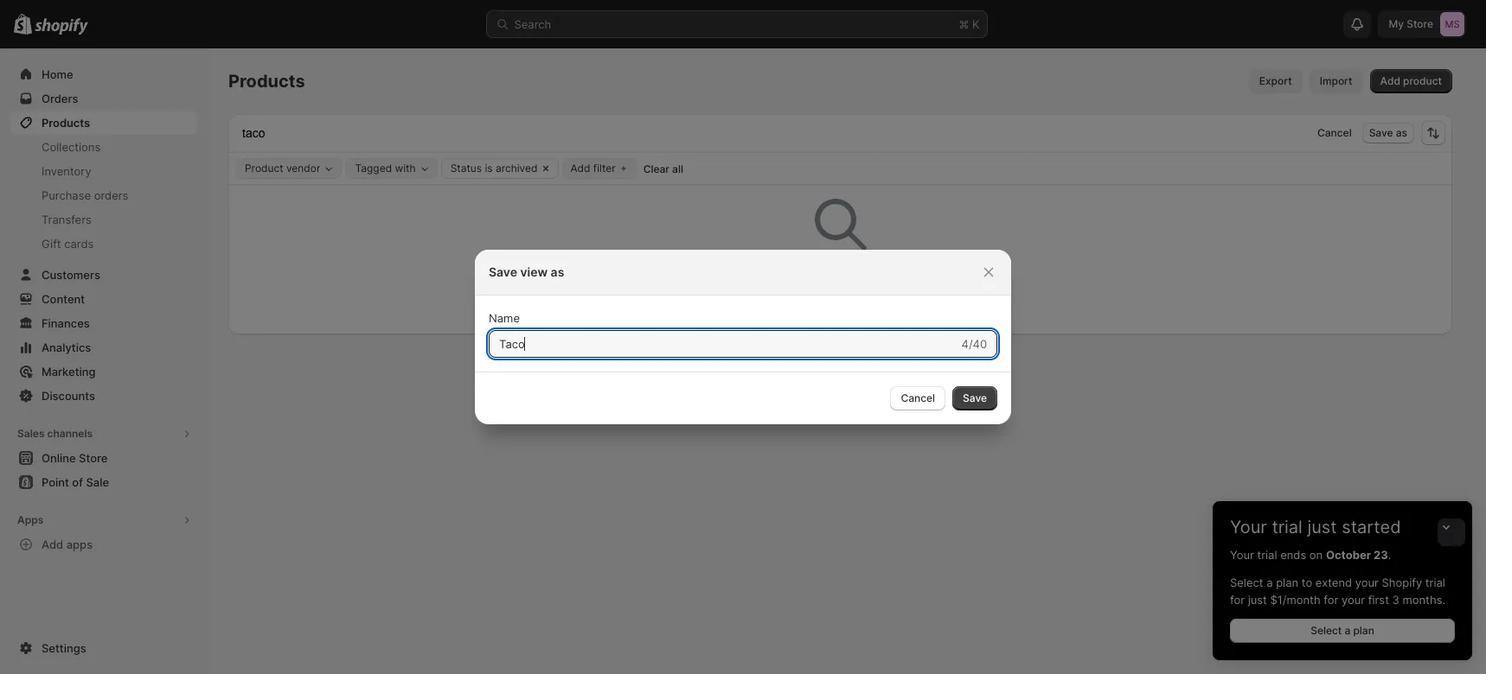 Task type: locate. For each thing, give the bounding box(es) containing it.
products link
[[10, 111, 197, 135]]

just left $1/month at the bottom right
[[1248, 593, 1267, 607]]

select for select a plan to extend your shopify trial for just $1/month for your first 3 months.
[[1230, 576, 1263, 590]]

sales channels
[[17, 427, 93, 440]]

1 vertical spatial add
[[42, 538, 63, 552]]

23
[[1374, 548, 1388, 562]]

as
[[1396, 126, 1407, 139], [551, 265, 564, 279]]

Name text field
[[489, 330, 958, 358]]

0 horizontal spatial cancel
[[901, 392, 935, 405]]

add left apps
[[42, 538, 63, 552]]

a for select a plan to extend your shopify trial for just $1/month for your first 3 months.
[[1267, 576, 1273, 590]]

1 vertical spatial cancel button
[[890, 387, 946, 411]]

trial inside select a plan to extend your shopify trial for just $1/month for your first 3 months.
[[1426, 576, 1445, 590]]

collections link
[[10, 135, 197, 159]]

2 for from the left
[[1324, 593, 1339, 607]]

a inside select a plan to extend your shopify trial for just $1/month for your first 3 months.
[[1267, 576, 1273, 590]]

save for save view as
[[489, 265, 517, 279]]

2 vertical spatial trial
[[1426, 576, 1445, 590]]

as right view
[[551, 265, 564, 279]]

cancel button for save as
[[1311, 123, 1359, 144]]

0 vertical spatial select
[[1230, 576, 1263, 590]]

started
[[1342, 517, 1401, 538]]

your left ends
[[1230, 548, 1254, 562]]

1 vertical spatial as
[[551, 265, 564, 279]]

select
[[1230, 576, 1263, 590], [1311, 625, 1342, 638]]

inventory link
[[10, 159, 197, 183]]

apps
[[17, 514, 43, 527]]

cancel down import button
[[1317, 126, 1352, 139]]

for
[[1230, 593, 1245, 607], [1324, 593, 1339, 607]]

k
[[972, 17, 980, 31]]

0 vertical spatial just
[[1308, 517, 1337, 538]]

discounts link
[[10, 384, 197, 408]]

trial left ends
[[1257, 548, 1277, 562]]

plan down first
[[1353, 625, 1374, 638]]

cards
[[64, 237, 94, 251]]

as down add product link
[[1396, 126, 1407, 139]]

learn
[[763, 353, 795, 368]]

cancel button
[[1311, 123, 1359, 144], [890, 387, 946, 411]]

october
[[1326, 548, 1371, 562]]

0 vertical spatial your
[[1230, 517, 1267, 538]]

cancel for save
[[901, 392, 935, 405]]

your up first
[[1355, 576, 1379, 590]]

add
[[1380, 74, 1400, 87], [42, 538, 63, 552]]

1 horizontal spatial select
[[1311, 625, 1342, 638]]

select inside select a plan to extend your shopify trial for just $1/month for your first 3 months.
[[1230, 576, 1263, 590]]

add inside add product link
[[1380, 74, 1400, 87]]

apps button
[[10, 509, 197, 533]]

clear
[[643, 163, 670, 176]]

0 horizontal spatial a
[[1267, 576, 1273, 590]]

0 horizontal spatial for
[[1230, 593, 1245, 607]]

0 vertical spatial your
[[1355, 576, 1379, 590]]

0 horizontal spatial cancel button
[[890, 387, 946, 411]]

add left the product
[[1380, 74, 1400, 87]]

transfers link
[[10, 208, 197, 232]]

1 your from the top
[[1230, 517, 1267, 538]]

1 vertical spatial plan
[[1353, 625, 1374, 638]]

save as button
[[1362, 123, 1414, 144]]

trial inside dropdown button
[[1272, 517, 1303, 538]]

1 horizontal spatial a
[[1345, 625, 1351, 638]]

your
[[1230, 517, 1267, 538], [1230, 548, 1254, 562]]

your up your trial ends on october 23 .
[[1230, 517, 1267, 538]]

a up $1/month at the bottom right
[[1267, 576, 1273, 590]]

cancel button down import button
[[1311, 123, 1359, 144]]

0 vertical spatial trial
[[1272, 517, 1303, 538]]

save view as
[[489, 265, 564, 279]]

select left to
[[1230, 576, 1263, 590]]

add inside add apps button
[[42, 538, 63, 552]]

0 vertical spatial a
[[1267, 576, 1273, 590]]

for left $1/month at the bottom right
[[1230, 593, 1245, 607]]

2 horizontal spatial save
[[1369, 126, 1393, 139]]

add for add apps
[[42, 538, 63, 552]]

1 vertical spatial select
[[1311, 625, 1342, 638]]

1 horizontal spatial add
[[1380, 74, 1400, 87]]

3
[[1392, 593, 1400, 607]]

save
[[1369, 126, 1393, 139], [489, 265, 517, 279], [963, 392, 987, 405]]

1 horizontal spatial save
[[963, 392, 987, 405]]

1 vertical spatial your
[[1230, 548, 1254, 562]]

1 vertical spatial just
[[1248, 593, 1267, 607]]

0 horizontal spatial select
[[1230, 576, 1263, 590]]

first
[[1368, 593, 1389, 607]]

all
[[672, 163, 683, 176]]

1 horizontal spatial products
[[228, 71, 305, 92]]

1 horizontal spatial as
[[1396, 126, 1407, 139]]

purchase orders link
[[10, 183, 197, 208]]

1 horizontal spatial cancel button
[[1311, 123, 1359, 144]]

your for your trial just started
[[1230, 517, 1267, 538]]

trial up ends
[[1272, 517, 1303, 538]]

$1/month
[[1270, 593, 1321, 607]]

your left first
[[1342, 593, 1365, 607]]

cancel button for save
[[890, 387, 946, 411]]

gift
[[42, 237, 61, 251]]

products link
[[867, 353, 918, 368]]

home
[[42, 67, 73, 81]]

a
[[1267, 576, 1273, 590], [1345, 625, 1351, 638]]

add for add product
[[1380, 74, 1400, 87]]

channels
[[47, 427, 93, 440]]

as inside dialog
[[551, 265, 564, 279]]

just
[[1308, 517, 1337, 538], [1248, 593, 1267, 607]]

just inside select a plan to extend your shopify trial for just $1/month for your first 3 months.
[[1248, 593, 1267, 607]]

1 vertical spatial cancel
[[901, 392, 935, 405]]

ends
[[1280, 548, 1306, 562]]

1 vertical spatial save
[[489, 265, 517, 279]]

0 vertical spatial save
[[1369, 126, 1393, 139]]

products
[[228, 71, 305, 92], [42, 116, 90, 130]]

a down select a plan to extend your shopify trial for just $1/month for your first 3 months.
[[1345, 625, 1351, 638]]

1 vertical spatial products
[[42, 116, 90, 130]]

1 horizontal spatial cancel
[[1317, 126, 1352, 139]]

your trial just started
[[1230, 517, 1401, 538]]

0 horizontal spatial products
[[42, 116, 90, 130]]

trial up months.
[[1426, 576, 1445, 590]]

your inside dropdown button
[[1230, 517, 1267, 538]]

0 vertical spatial cancel button
[[1311, 123, 1359, 144]]

your trial just started button
[[1213, 502, 1472, 538]]

settings
[[42, 642, 86, 656]]

0 horizontal spatial just
[[1248, 593, 1267, 607]]

0 horizontal spatial add
[[42, 538, 63, 552]]

import
[[1320, 74, 1353, 87]]

plan up $1/month at the bottom right
[[1276, 576, 1299, 590]]

save for save as
[[1369, 126, 1393, 139]]

trial
[[1272, 517, 1303, 538], [1257, 548, 1277, 562], [1426, 576, 1445, 590]]

0 vertical spatial add
[[1380, 74, 1400, 87]]

2 vertical spatial save
[[963, 392, 987, 405]]

1 vertical spatial trial
[[1257, 548, 1277, 562]]

empty search results image
[[814, 199, 866, 251]]

cancel down products
[[901, 392, 935, 405]]

0 vertical spatial cancel
[[1317, 126, 1352, 139]]

plan
[[1276, 576, 1299, 590], [1353, 625, 1374, 638]]

1 horizontal spatial for
[[1324, 593, 1339, 607]]

select down select a plan to extend your shopify trial for just $1/month for your first 3 months.
[[1311, 625, 1342, 638]]

⌘
[[959, 17, 969, 31]]

orders
[[94, 189, 128, 202]]

1 horizontal spatial plan
[[1353, 625, 1374, 638]]

1 horizontal spatial just
[[1308, 517, 1337, 538]]

add product link
[[1370, 69, 1452, 93]]

your trial just started element
[[1213, 547, 1472, 661]]

sales channels button
[[10, 422, 197, 446]]

name
[[489, 311, 520, 325]]

0 vertical spatial as
[[1396, 126, 1407, 139]]

for down extend
[[1324, 593, 1339, 607]]

shopify
[[1382, 576, 1422, 590]]

0 vertical spatial products
[[228, 71, 305, 92]]

purchase
[[42, 189, 91, 202]]

cancel inside save view as dialog
[[901, 392, 935, 405]]

0 horizontal spatial plan
[[1276, 576, 1299, 590]]

cancel
[[1317, 126, 1352, 139], [901, 392, 935, 405]]

a for select a plan
[[1345, 625, 1351, 638]]

just up on on the right of the page
[[1308, 517, 1337, 538]]

your
[[1355, 576, 1379, 590], [1342, 593, 1365, 607]]

2 your from the top
[[1230, 548, 1254, 562]]

1 vertical spatial a
[[1345, 625, 1351, 638]]

0 horizontal spatial as
[[551, 265, 564, 279]]

collections
[[42, 140, 101, 154]]

plan inside select a plan to extend your shopify trial for just $1/month for your first 3 months.
[[1276, 576, 1299, 590]]

cancel button down products
[[890, 387, 946, 411]]

0 vertical spatial plan
[[1276, 576, 1299, 590]]

about
[[831, 353, 864, 368]]

0 horizontal spatial save
[[489, 265, 517, 279]]



Task type: describe. For each thing, give the bounding box(es) containing it.
cancel for save as
[[1317, 126, 1352, 139]]

save button
[[952, 387, 997, 411]]

1 for from the left
[[1230, 593, 1245, 607]]

sales
[[17, 427, 45, 440]]

more
[[798, 353, 827, 368]]

inventory
[[42, 164, 91, 178]]

months.
[[1403, 593, 1446, 607]]

to
[[1302, 576, 1312, 590]]

clear all button
[[636, 159, 690, 180]]

as inside button
[[1396, 126, 1407, 139]]

Searching in Open field
[[237, 122, 1272, 144]]

settings link
[[10, 637, 197, 661]]

add apps button
[[10, 533, 197, 557]]

extend
[[1316, 576, 1352, 590]]

your trial ends on october 23 .
[[1230, 548, 1391, 562]]

gift cards
[[42, 237, 94, 251]]

select for select a plan
[[1311, 625, 1342, 638]]

trial for just
[[1272, 517, 1303, 538]]

plan for select a plan
[[1353, 625, 1374, 638]]

product
[[1403, 74, 1442, 87]]

products
[[867, 353, 918, 368]]

add apps
[[42, 538, 93, 552]]

search
[[514, 17, 551, 31]]

.
[[1388, 548, 1391, 562]]

export
[[1259, 74, 1292, 87]]

transfers
[[42, 213, 92, 227]]

just inside dropdown button
[[1308, 517, 1337, 538]]

purchase orders
[[42, 189, 128, 202]]

trial for ends
[[1257, 548, 1277, 562]]

select a plan
[[1311, 625, 1374, 638]]

plan for select a plan to extend your shopify trial for just $1/month for your first 3 months.
[[1276, 576, 1299, 590]]

1 vertical spatial your
[[1342, 593, 1365, 607]]

gift cards link
[[10, 232, 197, 256]]

select a plan to extend your shopify trial for just $1/month for your first 3 months.
[[1230, 576, 1446, 607]]

add product
[[1380, 74, 1442, 87]]

shopify image
[[35, 18, 88, 35]]

select a plan link
[[1230, 619, 1455, 644]]

save as
[[1369, 126, 1407, 139]]

view
[[520, 265, 548, 279]]

discounts
[[42, 389, 95, 403]]

learn more about products
[[763, 353, 918, 368]]

clear all
[[643, 163, 683, 176]]

export button
[[1249, 69, 1302, 93]]

import button
[[1309, 69, 1363, 93]]

on
[[1310, 548, 1323, 562]]

save view as dialog
[[0, 250, 1486, 425]]

⌘ k
[[959, 17, 980, 31]]

your for your trial ends on october 23 .
[[1230, 548, 1254, 562]]

home link
[[10, 62, 197, 87]]

apps
[[66, 538, 93, 552]]



Task type: vqa. For each thing, say whether or not it's contained in the screenshot.
Compare
no



